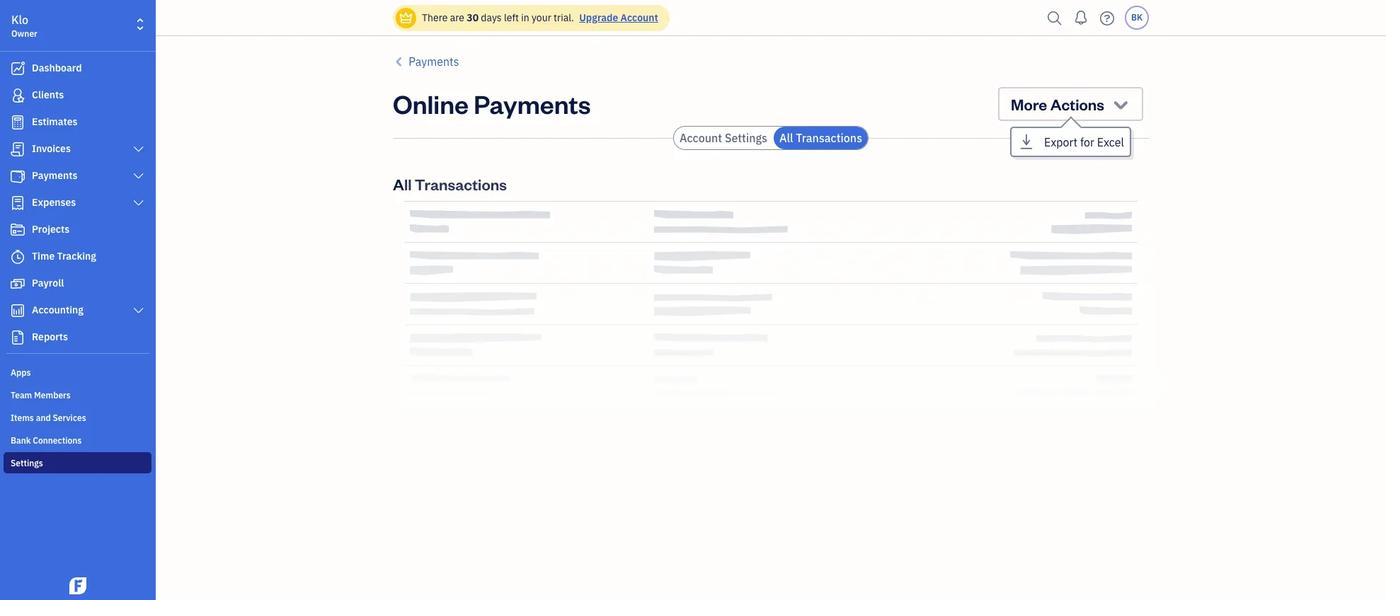 Task type: vqa. For each thing, say whether or not it's contained in the screenshot.
the chevron large down icon related to Accounting
yes



Task type: describe. For each thing, give the bounding box(es) containing it.
payments inside button
[[409, 55, 459, 69]]

freshbooks image
[[67, 578, 89, 595]]

report image
[[9, 331, 26, 345]]

all inside button
[[780, 131, 794, 145]]

more actions button
[[999, 87, 1144, 121]]

team members link
[[4, 385, 152, 406]]

reports link
[[4, 325, 152, 351]]

projects
[[32, 223, 70, 236]]

30
[[467, 11, 479, 24]]

klo owner
[[11, 13, 37, 39]]

and
[[36, 413, 51, 424]]

notifications image
[[1070, 4, 1093, 32]]

expenses
[[32, 196, 76, 209]]

accounting
[[32, 304, 84, 317]]

bank
[[11, 436, 31, 446]]

crown image
[[399, 10, 414, 25]]

apps
[[11, 368, 31, 378]]

all transactions inside all transactions button
[[780, 131, 863, 145]]

dashboard image
[[9, 62, 26, 76]]

settings inside button
[[725, 131, 768, 145]]

there
[[422, 11, 448, 24]]

accounting link
[[4, 298, 152, 324]]

upgrade account link
[[577, 11, 659, 24]]

time tracking link
[[4, 244, 152, 270]]

services
[[53, 413, 86, 424]]

online
[[393, 87, 469, 120]]

tracking
[[57, 250, 96, 263]]

chevron large down image for expenses
[[132, 198, 145, 209]]

projects link
[[4, 217, 152, 243]]

payroll link
[[4, 271, 152, 297]]

left
[[504, 11, 519, 24]]

bk button
[[1126, 6, 1150, 30]]

time tracking
[[32, 250, 96, 263]]

settings inside main element
[[11, 458, 43, 469]]

all transactions button
[[774, 127, 868, 149]]

chart image
[[9, 304, 26, 318]]

0 horizontal spatial all transactions
[[393, 174, 507, 194]]

account settings button
[[674, 127, 773, 149]]

estimate image
[[9, 115, 26, 130]]

time
[[32, 250, 55, 263]]

bank connections link
[[4, 430, 152, 451]]

invoices link
[[4, 137, 152, 162]]

payments inside main element
[[32, 169, 78, 182]]

0 horizontal spatial all
[[393, 174, 412, 194]]

bank connections
[[11, 436, 82, 446]]



Task type: locate. For each thing, give the bounding box(es) containing it.
export for excel button
[[1012, 128, 1130, 156]]

payroll
[[32, 277, 64, 290]]

all transactions
[[780, 131, 863, 145], [393, 174, 507, 194]]

items
[[11, 413, 34, 424]]

there are 30 days left in your trial. upgrade account
[[422, 11, 659, 24]]

2 vertical spatial payments
[[32, 169, 78, 182]]

1 vertical spatial all transactions
[[393, 174, 507, 194]]

payments link
[[4, 164, 152, 189]]

team members
[[11, 390, 71, 401]]

go to help image
[[1096, 7, 1119, 29]]

0 vertical spatial account
[[621, 11, 659, 24]]

in
[[521, 11, 530, 24]]

account
[[621, 11, 659, 24], [680, 131, 723, 145]]

account inside button
[[680, 131, 723, 145]]

chevron large down image for invoices
[[132, 144, 145, 155]]

dashboard link
[[4, 56, 152, 81]]

payment image
[[9, 169, 26, 183]]

1 horizontal spatial account
[[680, 131, 723, 145]]

1 vertical spatial all
[[393, 174, 412, 194]]

1 vertical spatial settings
[[11, 458, 43, 469]]

chevron large down image up reports link
[[132, 305, 145, 317]]

actions
[[1051, 94, 1105, 114]]

transactions inside button
[[796, 131, 863, 145]]

export for excel
[[1045, 135, 1125, 149]]

team
[[11, 390, 32, 401]]

0 vertical spatial all
[[780, 131, 794, 145]]

online payments
[[393, 87, 591, 120]]

your
[[532, 11, 552, 24]]

payments
[[409, 55, 459, 69], [474, 87, 591, 120], [32, 169, 78, 182]]

estimates
[[32, 115, 78, 128]]

chevron large down image inside invoices link
[[132, 144, 145, 155]]

1 vertical spatial chevron large down image
[[132, 198, 145, 209]]

for
[[1081, 135, 1095, 149]]

expense image
[[9, 196, 26, 210]]

account settings
[[680, 131, 768, 145]]

bk
[[1132, 12, 1143, 23]]

2 horizontal spatial payments
[[474, 87, 591, 120]]

connections
[[33, 436, 82, 446]]

chevron large down image
[[132, 171, 145, 182]]

export
[[1045, 135, 1078, 149]]

owner
[[11, 28, 37, 39]]

project image
[[9, 223, 26, 237]]

main element
[[0, 0, 191, 601]]

chevron large down image for accounting
[[132, 305, 145, 317]]

1 vertical spatial transactions
[[415, 174, 507, 194]]

are
[[450, 11, 465, 24]]

0 vertical spatial all transactions
[[780, 131, 863, 145]]

members
[[34, 390, 71, 401]]

settings
[[725, 131, 768, 145], [11, 458, 43, 469]]

invoice image
[[9, 142, 26, 157]]

client image
[[9, 89, 26, 103]]

0 vertical spatial payments
[[409, 55, 459, 69]]

money image
[[9, 277, 26, 291]]

transactions
[[796, 131, 863, 145], [415, 174, 507, 194]]

items and services
[[11, 413, 86, 424]]

days
[[481, 11, 502, 24]]

payments button
[[393, 53, 459, 70]]

clients link
[[4, 83, 152, 108]]

apps link
[[4, 362, 152, 383]]

klo
[[11, 13, 28, 27]]

0 horizontal spatial settings
[[11, 458, 43, 469]]

timer image
[[9, 250, 26, 264]]

1 horizontal spatial all transactions
[[780, 131, 863, 145]]

estimates link
[[4, 110, 152, 135]]

chevron large down image up chevron large down image
[[132, 144, 145, 155]]

expenses link
[[4, 191, 152, 216]]

0 vertical spatial transactions
[[796, 131, 863, 145]]

1 vertical spatial account
[[680, 131, 723, 145]]

1 horizontal spatial transactions
[[796, 131, 863, 145]]

0 horizontal spatial transactions
[[415, 174, 507, 194]]

1 horizontal spatial settings
[[725, 131, 768, 145]]

all
[[780, 131, 794, 145], [393, 174, 412, 194]]

1 horizontal spatial payments
[[409, 55, 459, 69]]

1 chevron large down image from the top
[[132, 144, 145, 155]]

chevron large down image
[[132, 144, 145, 155], [132, 198, 145, 209], [132, 305, 145, 317]]

more actions
[[1012, 94, 1105, 114]]

upgrade
[[580, 11, 619, 24]]

2 vertical spatial chevron large down image
[[132, 305, 145, 317]]

3 chevron large down image from the top
[[132, 305, 145, 317]]

items and services link
[[4, 407, 152, 429]]

excel
[[1098, 135, 1125, 149]]

1 vertical spatial payments
[[474, 87, 591, 120]]

clients
[[32, 89, 64, 101]]

dashboard
[[32, 62, 82, 74]]

more
[[1012, 94, 1048, 114]]

2 chevron large down image from the top
[[132, 198, 145, 209]]

settings link
[[4, 453, 152, 474]]

0 horizontal spatial payments
[[32, 169, 78, 182]]

0 vertical spatial chevron large down image
[[132, 144, 145, 155]]

1 horizontal spatial all
[[780, 131, 794, 145]]

0 vertical spatial settings
[[725, 131, 768, 145]]

0 horizontal spatial account
[[621, 11, 659, 24]]

chevron large down image down chevron large down image
[[132, 198, 145, 209]]

chevronleft image
[[393, 53, 406, 70]]

trial.
[[554, 11, 574, 24]]

invoices
[[32, 142, 71, 155]]

search image
[[1044, 7, 1067, 29]]

reports
[[32, 331, 68, 344]]

chevrondown image
[[1112, 94, 1131, 114]]



